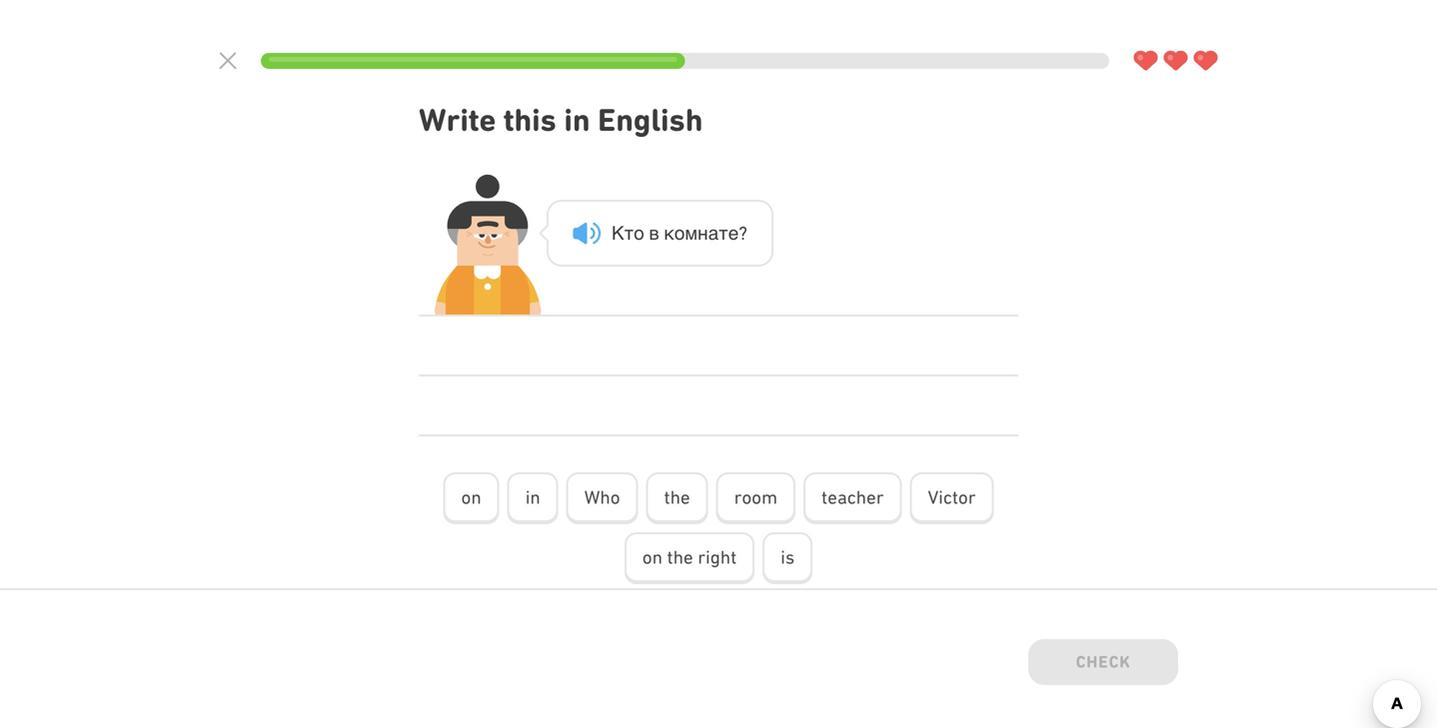 Task type: describe. For each thing, give the bounding box(es) containing it.
а
[[708, 222, 719, 244]]

?
[[739, 222, 748, 244]]

in button
[[507, 473, 558, 525]]

who button
[[566, 473, 638, 525]]

the inside "button"
[[667, 547, 693, 568]]

м
[[685, 222, 698, 244]]

on for on
[[461, 487, 481, 508]]

1 т from the left
[[624, 222, 634, 244]]

к
[[612, 222, 624, 244]]

о for к
[[674, 222, 685, 244]]

victor
[[928, 487, 976, 508]]

teacher button
[[804, 473, 902, 525]]

check button
[[1029, 640, 1178, 690]]

on for on the right
[[643, 547, 663, 568]]

in inside in button
[[525, 487, 541, 508]]

on the right button
[[625, 533, 755, 585]]

teacher
[[822, 487, 884, 508]]

в
[[649, 222, 659, 244]]

в к о м н а т е ?
[[649, 222, 748, 244]]

right
[[698, 547, 737, 568]]

2 т from the left
[[719, 222, 728, 244]]

english
[[598, 101, 703, 138]]

е
[[728, 222, 739, 244]]

к
[[664, 222, 674, 244]]



Task type: locate. For each thing, give the bounding box(es) containing it.
о for т
[[634, 222, 644, 244]]

к т о
[[612, 222, 644, 244]]

0 horizontal spatial in
[[525, 487, 541, 508]]

this
[[504, 101, 557, 138]]

write this in english
[[419, 101, 703, 138]]

who
[[584, 487, 620, 508]]

on the right
[[643, 547, 737, 568]]

т left в
[[624, 222, 634, 244]]

0 vertical spatial on
[[461, 487, 481, 508]]

0 horizontal spatial т
[[624, 222, 634, 244]]

1 horizontal spatial о
[[674, 222, 685, 244]]

н
[[698, 222, 708, 244]]

т
[[624, 222, 634, 244], [719, 222, 728, 244]]

in right on button
[[525, 487, 541, 508]]

1 о from the left
[[634, 222, 644, 244]]

the
[[664, 487, 690, 508], [667, 547, 693, 568]]

write
[[419, 101, 496, 138]]

is
[[781, 547, 795, 568]]

т left ?
[[719, 222, 728, 244]]

о
[[634, 222, 644, 244], [674, 222, 685, 244]]

room button
[[716, 473, 796, 525]]

in right this
[[564, 101, 590, 138]]

on inside button
[[461, 487, 481, 508]]

victor button
[[910, 473, 994, 525]]

1 horizontal spatial т
[[719, 222, 728, 244]]

on left in button
[[461, 487, 481, 508]]

the left "right"
[[667, 547, 693, 568]]

the inside button
[[664, 487, 690, 508]]

on button
[[443, 473, 499, 525]]

0 vertical spatial in
[[564, 101, 590, 138]]

on down the button
[[643, 547, 663, 568]]

check
[[1076, 653, 1131, 672]]

о left в
[[634, 222, 644, 244]]

room
[[734, 487, 778, 508]]

is button
[[763, 533, 813, 585]]

in
[[564, 101, 590, 138], [525, 487, 541, 508]]

the up on the right
[[664, 487, 690, 508]]

2 о from the left
[[674, 222, 685, 244]]

1 horizontal spatial on
[[643, 547, 663, 568]]

progress bar
[[261, 53, 1110, 69]]

1 horizontal spatial in
[[564, 101, 590, 138]]

on
[[461, 487, 481, 508], [643, 547, 663, 568]]

о left н
[[674, 222, 685, 244]]

0 horizontal spatial о
[[634, 222, 644, 244]]

1 vertical spatial the
[[667, 547, 693, 568]]

0 horizontal spatial on
[[461, 487, 481, 508]]

on inside "button"
[[643, 547, 663, 568]]

the button
[[646, 473, 708, 525]]

1 vertical spatial on
[[643, 547, 663, 568]]

0 vertical spatial the
[[664, 487, 690, 508]]

1 vertical spatial in
[[525, 487, 541, 508]]



Task type: vqa. For each thing, say whether or not it's contained in the screenshot.
on to the bottom
yes



